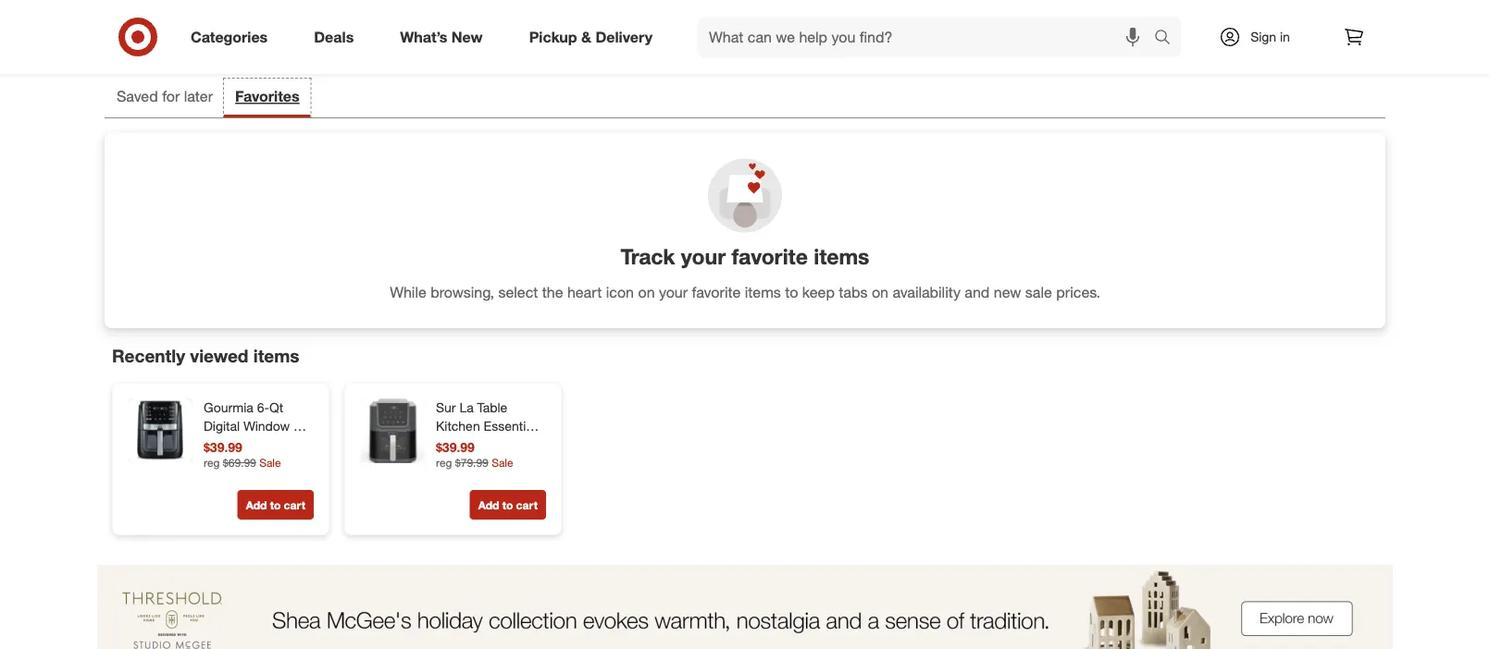 Task type: vqa. For each thing, say whether or not it's contained in the screenshot.
palm to the left
no



Task type: locate. For each thing, give the bounding box(es) containing it.
what's new link
[[384, 17, 506, 57]]

add to cart button
[[238, 491, 314, 520], [470, 491, 546, 520]]

1 fryer from the left
[[204, 437, 233, 453]]

recently
[[112, 345, 185, 367]]

for
[[162, 88, 180, 106]]

to down the $39.99 reg $79.99 sale
[[502, 499, 513, 512]]

2 add from the left
[[478, 499, 499, 512]]

1 horizontal spatial air
[[459, 437, 474, 453]]

sale
[[1026, 283, 1052, 301]]

viewed
[[190, 345, 249, 367]]

fryer inside sur la table kitchen essentials 5qt air fryer
[[478, 437, 507, 453]]

1 vertical spatial air
[[459, 437, 474, 453]]

2 add to cart from the left
[[478, 499, 538, 512]]

$39.99 reg $79.99 sale
[[436, 440, 513, 470]]

your
[[681, 244, 726, 270], [659, 283, 688, 301]]

0 vertical spatial your
[[681, 244, 726, 270]]

cooking
[[204, 474, 252, 490]]

0 horizontal spatial on
[[638, 283, 655, 301]]

on
[[638, 283, 655, 301], [872, 283, 889, 301]]

reg down 5qt
[[436, 456, 452, 470]]

digital
[[204, 418, 240, 435]]

2 sale from the left
[[492, 456, 513, 470]]

while browsing, select the heart icon on your favorite items to keep tabs on availability and new sale prices.
[[390, 283, 1101, 301]]

availability
[[893, 283, 961, 301]]

la
[[460, 400, 474, 416]]

1 add to cart button from the left
[[238, 491, 314, 520]]

fryer down digital at the bottom of the page
[[204, 437, 233, 453]]

favorite down track your favorite items
[[692, 283, 741, 301]]

sale
[[259, 456, 281, 470], [492, 456, 513, 470]]

cart
[[284, 499, 305, 512], [516, 499, 538, 512]]

2 fryer from the left
[[478, 437, 507, 453]]

sign
[[1251, 29, 1277, 45]]

add
[[246, 499, 267, 512], [478, 499, 499, 512]]

& down the with
[[251, 456, 259, 472]]

favorites link
[[224, 79, 311, 118]]

add to cart
[[246, 499, 305, 512], [478, 499, 538, 512]]

sur la table kitchen essentials 5qt air fryer image
[[360, 399, 425, 464], [360, 399, 425, 464]]

2 $39.99 from the left
[[436, 440, 475, 456]]

fryer up $79.99
[[478, 437, 507, 453]]

1 horizontal spatial on
[[872, 283, 889, 301]]

1 horizontal spatial to
[[502, 499, 513, 512]]

recently viewed items
[[112, 345, 299, 367]]

add to cart down $79.99
[[478, 499, 538, 512]]

favorite
[[732, 244, 808, 270], [692, 283, 741, 301]]

add down black on the left bottom of page
[[246, 499, 267, 512]]

icon
[[606, 283, 634, 301]]

to left 'keep'
[[785, 283, 798, 301]]

new
[[994, 283, 1021, 301]]

1 horizontal spatial add to cart
[[478, 499, 538, 512]]

0 horizontal spatial add to cart
[[246, 499, 305, 512]]

$39.99 inside $39.99 reg $69.99 sale
[[204, 440, 242, 456]]

$39.99 inside the $39.99 reg $79.99 sale
[[436, 440, 475, 456]]

0 vertical spatial &
[[581, 28, 591, 46]]

with
[[237, 437, 261, 453]]

2 add to cart button from the left
[[470, 491, 546, 520]]

deals link
[[298, 17, 377, 57]]

air right window
[[294, 418, 309, 435]]

0 vertical spatial favorite
[[732, 244, 808, 270]]

0 horizontal spatial cart
[[284, 499, 305, 512]]

0 horizontal spatial fryer
[[204, 437, 233, 453]]

1 add to cart from the left
[[246, 499, 305, 512]]

1 horizontal spatial &
[[581, 28, 591, 46]]

sale down 12
[[259, 456, 281, 470]]

1 horizontal spatial fryer
[[478, 437, 507, 453]]

browsing,
[[431, 283, 494, 301]]

1 reg from the left
[[204, 456, 220, 470]]

your down track at the top of the page
[[659, 283, 688, 301]]

sale right $79.99
[[492, 456, 513, 470]]

sale inside $39.99 reg $69.99 sale
[[259, 456, 281, 470]]

add to cart for gourmia 6-qt digital window air fryer with 12 presets & guided cooking black
[[246, 499, 305, 512]]

new
[[452, 28, 483, 46]]

1 sale from the left
[[259, 456, 281, 470]]

2 cart from the left
[[516, 499, 538, 512]]

1 horizontal spatial reg
[[436, 456, 452, 470]]

1 vertical spatial your
[[659, 283, 688, 301]]

air inside sur la table kitchen essentials 5qt air fryer
[[459, 437, 474, 453]]

cart down essentials
[[516, 499, 538, 512]]

sur la table kitchen essentials 5qt air fryer
[[436, 400, 542, 453]]

add to cart button down $79.99
[[470, 491, 546, 520]]

$39.99 down the kitchen
[[436, 440, 475, 456]]

pickup & delivery link
[[513, 17, 676, 57]]

cart for sur la table kitchen essentials 5qt air fryer
[[516, 499, 538, 512]]

categories
[[191, 28, 268, 46]]

tabs
[[839, 283, 868, 301]]

0 horizontal spatial air
[[294, 418, 309, 435]]

your up while browsing, select the heart icon on your favorite items to keep tabs on availability and new sale prices.
[[681, 244, 726, 270]]

0 horizontal spatial add
[[246, 499, 267, 512]]

1 vertical spatial &
[[251, 456, 259, 472]]

sale for with
[[259, 456, 281, 470]]

0 horizontal spatial $39.99
[[204, 440, 242, 456]]

1 vertical spatial items
[[745, 283, 781, 301]]

sale inside the $39.99 reg $79.99 sale
[[492, 456, 513, 470]]

1 horizontal spatial sale
[[492, 456, 513, 470]]

search button
[[1146, 17, 1190, 61]]

2 on from the left
[[872, 283, 889, 301]]

items
[[814, 244, 870, 270], [745, 283, 781, 301], [253, 345, 299, 367]]

add to cart button down black on the left bottom of page
[[238, 491, 314, 520]]

0 horizontal spatial reg
[[204, 456, 220, 470]]

essentials
[[484, 418, 542, 435]]

reg inside the $39.99 reg $79.99 sale
[[436, 456, 452, 470]]

saved for later link
[[106, 79, 224, 118]]

qt
[[269, 400, 283, 416]]

reg
[[204, 456, 220, 470], [436, 456, 452, 470]]

on right tabs
[[872, 283, 889, 301]]

to
[[785, 283, 798, 301], [270, 499, 281, 512], [502, 499, 513, 512]]

1 add from the left
[[246, 499, 267, 512]]

& inside gourmia 6-qt digital window air fryer with 12 presets & guided cooking black
[[251, 456, 259, 472]]

favorites
[[235, 88, 299, 106]]

and
[[965, 283, 990, 301]]

presets
[[204, 456, 247, 472]]

1 horizontal spatial items
[[745, 283, 781, 301]]

$39.99 for air
[[436, 440, 475, 456]]

& right the pickup
[[581, 28, 591, 46]]

0 horizontal spatial sale
[[259, 456, 281, 470]]

add down $79.99
[[478, 499, 499, 512]]

add to cart down black on the left bottom of page
[[246, 499, 305, 512]]

to down black on the left bottom of page
[[270, 499, 281, 512]]

1 horizontal spatial cart
[[516, 499, 538, 512]]

1 horizontal spatial add
[[478, 499, 499, 512]]

black
[[256, 474, 288, 490]]

items up qt
[[253, 345, 299, 367]]

gourmia 6-qt digital window air fryer with 12 presets & guided cooking black image
[[128, 399, 193, 464], [128, 399, 193, 464]]

$39.99 down digital at the bottom of the page
[[204, 440, 242, 456]]

sign in
[[1251, 29, 1290, 45]]

2 horizontal spatial items
[[814, 244, 870, 270]]

1 vertical spatial favorite
[[692, 283, 741, 301]]

0 vertical spatial air
[[294, 418, 309, 435]]

air
[[294, 418, 309, 435], [459, 437, 474, 453]]

air inside gourmia 6-qt digital window air fryer with 12 presets & guided cooking black
[[294, 418, 309, 435]]

reg up cooking
[[204, 456, 220, 470]]

0 horizontal spatial to
[[270, 499, 281, 512]]

$39.99
[[204, 440, 242, 456], [436, 440, 475, 456]]

track
[[621, 244, 675, 270]]

items down track your favorite items
[[745, 283, 781, 301]]

2 vertical spatial items
[[253, 345, 299, 367]]

air up $79.99
[[459, 437, 474, 453]]

what's new
[[400, 28, 483, 46]]

&
[[581, 28, 591, 46], [251, 456, 259, 472]]

favorite up while browsing, select the heart icon on your favorite items to keep tabs on availability and new sale prices.
[[732, 244, 808, 270]]

0 vertical spatial items
[[814, 244, 870, 270]]

1 on from the left
[[638, 283, 655, 301]]

items up tabs
[[814, 244, 870, 270]]

on right the icon
[[638, 283, 655, 301]]

reg inside $39.99 reg $69.99 sale
[[204, 456, 220, 470]]

0 horizontal spatial add to cart button
[[238, 491, 314, 520]]

2 reg from the left
[[436, 456, 452, 470]]

fryer
[[204, 437, 233, 453], [478, 437, 507, 453]]

1 cart from the left
[[284, 499, 305, 512]]

heart
[[567, 283, 602, 301]]

0 horizontal spatial &
[[251, 456, 259, 472]]

1 horizontal spatial add to cart button
[[470, 491, 546, 520]]

later
[[184, 88, 213, 106]]

cart down black on the left bottom of page
[[284, 499, 305, 512]]

1 horizontal spatial $39.99
[[436, 440, 475, 456]]

5qt
[[436, 437, 455, 453]]

1 $39.99 from the left
[[204, 440, 242, 456]]

delivery
[[596, 28, 653, 46]]



Task type: describe. For each thing, give the bounding box(es) containing it.
select
[[498, 283, 538, 301]]

add for with
[[246, 499, 267, 512]]

pickup
[[529, 28, 577, 46]]

2 horizontal spatial to
[[785, 283, 798, 301]]

saved for later
[[117, 88, 213, 106]]

reg for air
[[436, 456, 452, 470]]

$69.99
[[223, 456, 256, 470]]

while
[[390, 283, 426, 301]]

advertisement region
[[97, 566, 1393, 650]]

gourmia 6-qt digital window air fryer with 12 presets & guided cooking black
[[204, 400, 309, 490]]

gourmia
[[204, 400, 254, 416]]

pickup & delivery
[[529, 28, 653, 46]]

saved
[[117, 88, 158, 106]]

deals
[[314, 28, 354, 46]]

what's
[[400, 28, 447, 46]]

prices.
[[1056, 283, 1101, 301]]

add to cart for sur la table kitchen essentials 5qt air fryer
[[478, 499, 538, 512]]

6-
[[257, 400, 269, 416]]

search
[[1146, 30, 1190, 48]]

$39.99 for fryer
[[204, 440, 242, 456]]

$39.99 reg $69.99 sale
[[204, 440, 281, 470]]

guided
[[263, 456, 305, 472]]

the
[[542, 283, 563, 301]]

add to cart button for gourmia 6-qt digital window air fryer with 12 presets & guided cooking black
[[238, 491, 314, 520]]

sur
[[436, 400, 456, 416]]

sign in link
[[1203, 17, 1319, 57]]

to for sur la table kitchen essentials 5qt air fryer
[[502, 499, 513, 512]]

table
[[477, 400, 508, 416]]

window
[[243, 418, 290, 435]]

0 horizontal spatial items
[[253, 345, 299, 367]]

sur la table kitchen essentials 5qt air fryer link
[[436, 399, 542, 453]]

What can we help you find? suggestions appear below search field
[[698, 17, 1159, 57]]

add to cart button for sur la table kitchen essentials 5qt air fryer
[[470, 491, 546, 520]]

kitchen
[[436, 418, 480, 435]]

track your favorite items
[[621, 244, 870, 270]]

reg for fryer
[[204, 456, 220, 470]]

add for fryer
[[478, 499, 499, 512]]

cart for gourmia 6-qt digital window air fryer with 12 presets & guided cooking black
[[284, 499, 305, 512]]

keep
[[802, 283, 835, 301]]

empty cart bullseye image
[[606, 0, 885, 45]]

12
[[264, 437, 279, 453]]

categories link
[[175, 17, 291, 57]]

sale for fryer
[[492, 456, 513, 470]]

$79.99
[[455, 456, 489, 470]]

to for gourmia 6-qt digital window air fryer with 12 presets & guided cooking black
[[270, 499, 281, 512]]

fryer inside gourmia 6-qt digital window air fryer with 12 presets & guided cooking black
[[204, 437, 233, 453]]

in
[[1280, 29, 1290, 45]]

gourmia 6-qt digital window air fryer with 12 presets & guided cooking black link
[[204, 399, 310, 490]]



